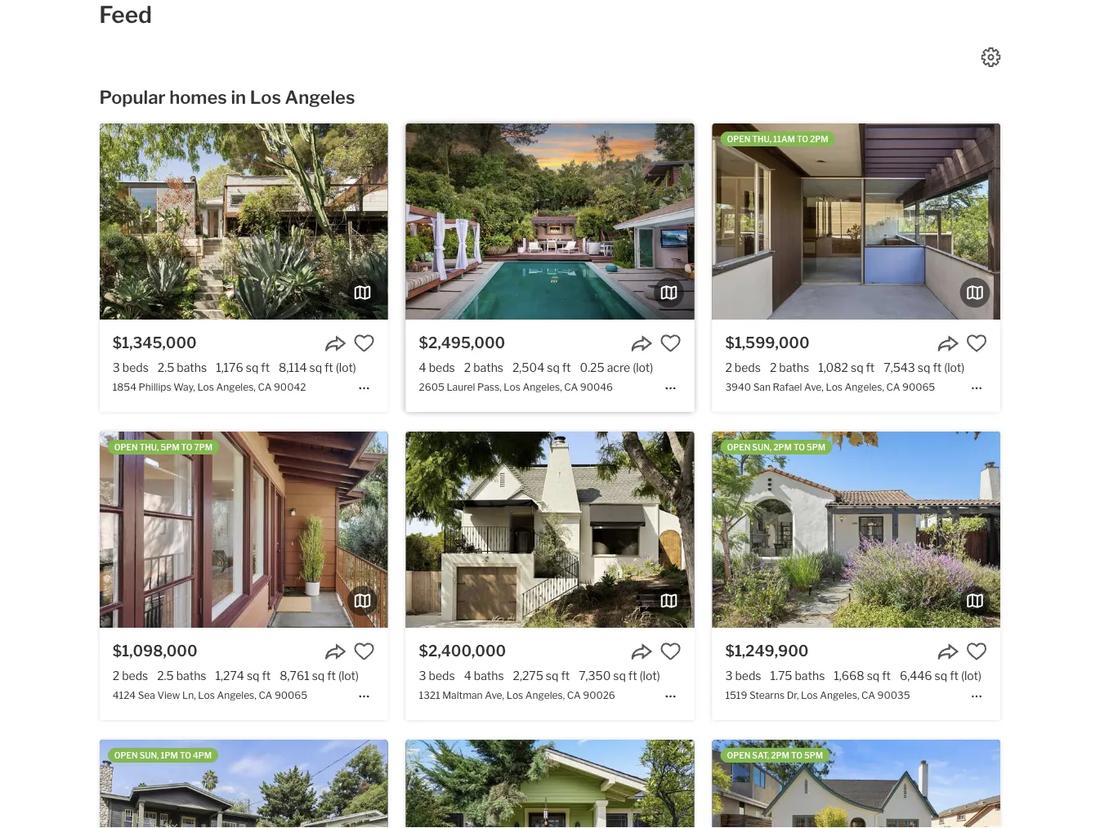 Task type: locate. For each thing, give the bounding box(es) containing it.
sq right '2,275'
[[546, 669, 559, 682]]

2.5 baths up way,
[[158, 360, 207, 374]]

3940 san rafael ave, los angeles, ca 90065
[[725, 381, 935, 393]]

4 up maltman
[[464, 669, 471, 682]]

2 up 4124 in the left bottom of the page
[[113, 669, 119, 682]]

to for $1,249,900
[[794, 442, 805, 452]]

2.5 baths
[[158, 360, 207, 374], [157, 669, 206, 682]]

sq right 7,543
[[918, 360, 931, 374]]

0 vertical spatial thu,
[[752, 134, 772, 144]]

beds up "1321" at left
[[429, 669, 455, 682]]

baths up 1519 stearns dr, los angeles, ca 90035
[[795, 669, 825, 682]]

favorite button image for $1,098,000
[[354, 641, 375, 662]]

to right sat,
[[791, 751, 803, 760]]

(lot) for $1,599,000
[[944, 360, 965, 374]]

angeles, for $2,495,000
[[523, 381, 562, 393]]

7pm
[[194, 442, 213, 452]]

3 for $1,249,900
[[725, 669, 733, 682]]

ca for $2,495,000
[[564, 381, 578, 393]]

1 vertical spatial 2.5 baths
[[157, 669, 206, 682]]

1.75
[[770, 669, 792, 682]]

3 for $1,345,000
[[113, 360, 120, 374]]

photo of 1854 phillips way, los angeles, ca 90042 image
[[100, 123, 388, 319]]

ft for 8,761 sq ft (lot)
[[327, 669, 336, 682]]

to for $1,599,000
[[797, 134, 808, 144]]

beds up 3940
[[735, 360, 761, 374]]

0 horizontal spatial favorite button checkbox
[[354, 641, 375, 662]]

sq right 1,668
[[867, 669, 880, 682]]

(lot) right 7,543
[[944, 360, 965, 374]]

2pm right 11am
[[810, 134, 829, 144]]

4124
[[113, 690, 136, 701]]

2 baths
[[464, 360, 504, 374], [770, 360, 809, 374]]

$1,249,900
[[725, 642, 809, 660]]

sq
[[246, 360, 259, 374], [309, 360, 322, 374], [547, 360, 560, 374], [851, 360, 864, 374], [918, 360, 931, 374], [247, 669, 259, 682], [312, 669, 325, 682], [546, 669, 559, 682], [613, 669, 626, 682], [867, 669, 880, 682], [935, 669, 948, 682]]

1 2 baths from the left
[[464, 360, 504, 374]]

(lot) right 8,114
[[336, 360, 356, 374]]

1 horizontal spatial ave,
[[804, 381, 824, 393]]

0 horizontal spatial favorite button checkbox
[[354, 333, 375, 354]]

2.5 for $1,098,000
[[157, 669, 174, 682]]

4
[[419, 360, 426, 374], [464, 669, 471, 682]]

3 beds up 1519
[[725, 669, 761, 682]]

2pm down rafael
[[773, 442, 792, 452]]

ft left 7,543
[[866, 360, 875, 374]]

90026
[[583, 690, 615, 701]]

sq for 6,446
[[935, 669, 948, 682]]

1 horizontal spatial 4
[[464, 669, 471, 682]]

los for 1519 stearns dr, los angeles, ca 90035
[[801, 690, 818, 701]]

1 horizontal spatial 3
[[419, 669, 426, 682]]

2pm
[[810, 134, 829, 144], [773, 442, 792, 452], [771, 751, 790, 760]]

ft right 8,114
[[325, 360, 333, 374]]

1 horizontal spatial favorite button checkbox
[[660, 333, 681, 354]]

ca left the 90042
[[258, 381, 272, 393]]

los right pass,
[[504, 381, 521, 393]]

90065 for $1,098,000
[[275, 690, 307, 701]]

ca for $1,249,900
[[862, 690, 876, 701]]

baths for $2,400,000
[[474, 669, 504, 682]]

(lot)
[[336, 360, 356, 374], [633, 360, 653, 374], [944, 360, 965, 374], [338, 669, 359, 682], [640, 669, 660, 682], [961, 669, 982, 682]]

ft for 6,446 sq ft (lot)
[[950, 669, 959, 682]]

3 beds up "1321" at left
[[419, 669, 455, 682]]

ave, down 4 baths at the left bottom of the page
[[485, 690, 504, 701]]

0.25
[[580, 360, 605, 374]]

0 horizontal spatial ave,
[[485, 690, 504, 701]]

1 horizontal spatial thu,
[[752, 134, 772, 144]]

favorite button image for $2,400,000
[[660, 641, 681, 662]]

2 baths up rafael
[[770, 360, 809, 374]]

sq right 2,504
[[547, 360, 560, 374]]

to
[[797, 134, 808, 144], [181, 442, 193, 452], [794, 442, 805, 452], [180, 751, 191, 760], [791, 751, 803, 760]]

open sat, 2pm to 5pm
[[727, 751, 823, 760]]

2 horizontal spatial 3 beds
[[725, 669, 761, 682]]

to left 7pm
[[181, 442, 193, 452]]

sq right 1,176
[[246, 360, 259, 374]]

2 beds up 3940
[[725, 360, 761, 374]]

baths for $1,098,000
[[176, 669, 206, 682]]

1 vertical spatial 2.5
[[157, 669, 174, 682]]

to down rafael
[[794, 442, 805, 452]]

open thu, 11am to 2pm
[[727, 134, 829, 144]]

2 horizontal spatial 3
[[725, 669, 733, 682]]

beds for $1,249,900
[[735, 669, 761, 682]]

los for 1321 maltman ave, los angeles, ca 90026
[[507, 690, 523, 701]]

0 vertical spatial sun,
[[752, 442, 772, 452]]

0 vertical spatial 2.5
[[158, 360, 174, 374]]

ave,
[[804, 381, 824, 393], [485, 690, 504, 701]]

los right in
[[250, 86, 281, 108]]

1,082 sq ft
[[818, 360, 875, 374]]

1 vertical spatial 2pm
[[773, 442, 792, 452]]

thu, left 7pm
[[139, 442, 159, 452]]

7,350 sq ft (lot)
[[579, 669, 660, 682]]

ca down the 1,274 sq ft
[[259, 690, 272, 701]]

sun, for 1pm
[[139, 751, 159, 760]]

ft
[[261, 360, 270, 374], [325, 360, 333, 374], [562, 360, 571, 374], [866, 360, 875, 374], [933, 360, 942, 374], [262, 669, 271, 682], [327, 669, 336, 682], [561, 669, 570, 682], [628, 669, 637, 682], [882, 669, 891, 682], [950, 669, 959, 682]]

los
[[250, 86, 281, 108], [197, 381, 214, 393], [504, 381, 521, 393], [826, 381, 843, 393], [198, 690, 215, 701], [507, 690, 523, 701], [801, 690, 818, 701]]

baths up way,
[[177, 360, 207, 374]]

$2,400,000
[[419, 642, 506, 660]]

favorite button checkbox for $1,599,000
[[966, 333, 988, 354]]

sq right "6,446"
[[935, 669, 948, 682]]

0 vertical spatial 2.5 baths
[[158, 360, 207, 374]]

2.5
[[158, 360, 174, 374], [157, 669, 174, 682]]

2.5 up 'view'
[[157, 669, 174, 682]]

3 beds for $2,400,000
[[419, 669, 455, 682]]

angeles,
[[216, 381, 256, 393], [523, 381, 562, 393], [845, 381, 884, 393], [217, 690, 257, 701], [525, 690, 565, 701], [820, 690, 860, 701]]

3 beds for $1,345,000
[[113, 360, 149, 374]]

baths up rafael
[[779, 360, 809, 374]]

to right 11am
[[797, 134, 808, 144]]

ft for 2,504 sq ft
[[562, 360, 571, 374]]

5pm
[[161, 442, 179, 452], [807, 442, 826, 452], [804, 751, 823, 760]]

1 horizontal spatial 2 baths
[[770, 360, 809, 374]]

8,761 sq ft (lot)
[[280, 669, 359, 682]]

san
[[753, 381, 771, 393]]

favorite button image for $2,495,000
[[660, 333, 681, 354]]

1 horizontal spatial favorite button checkbox
[[660, 641, 681, 662]]

ave, right rafael
[[804, 381, 824, 393]]

ca left 90026
[[567, 690, 581, 701]]

1 2.5 from the top
[[158, 360, 174, 374]]

los right way,
[[197, 381, 214, 393]]

7,543
[[884, 360, 915, 374]]

1 vertical spatial 2 beds
[[113, 669, 148, 682]]

pass,
[[477, 381, 502, 393]]

sq right 1,274
[[247, 669, 259, 682]]

open sun, 1pm to 4pm
[[114, 751, 212, 760]]

2 horizontal spatial favorite button checkbox
[[966, 333, 988, 354]]

ft right 8,761
[[327, 669, 336, 682]]

ft for 1,176 sq ft
[[261, 360, 270, 374]]

thu,
[[752, 134, 772, 144], [139, 442, 159, 452]]

ft up 90035
[[882, 669, 891, 682]]

(lot) right "6,446"
[[961, 669, 982, 682]]

ft right 7,350
[[628, 669, 637, 682]]

beds up 2605
[[429, 360, 455, 374]]

1,176 sq ft
[[216, 360, 270, 374]]

ft right "6,446"
[[950, 669, 959, 682]]

open sun, 2pm to 5pm
[[727, 442, 826, 452]]

sq for 7,543
[[918, 360, 931, 374]]

2.5 baths up ln,
[[157, 669, 206, 682]]

(lot) for $2,400,000
[[640, 669, 660, 682]]

5pm right sat,
[[804, 751, 823, 760]]

open left 11am
[[727, 134, 751, 144]]

favorite button image for $1,599,000
[[966, 333, 988, 354]]

2 2.5 baths from the top
[[157, 669, 206, 682]]

2 2.5 from the top
[[157, 669, 174, 682]]

favorite button image
[[354, 333, 375, 354], [660, 333, 681, 354], [354, 641, 375, 662]]

0 horizontal spatial 3
[[113, 360, 120, 374]]

1854
[[113, 381, 137, 393]]

ft for 1,082 sq ft
[[866, 360, 875, 374]]

1 vertical spatial sun,
[[139, 751, 159, 760]]

3 beds up 1854
[[113, 360, 149, 374]]

angeles, down 1,176
[[216, 381, 256, 393]]

favorite button checkbox for $1,098,000
[[354, 641, 375, 662]]

baths up ln,
[[176, 669, 206, 682]]

2,275 sq ft
[[513, 669, 570, 682]]

ca
[[258, 381, 272, 393], [564, 381, 578, 393], [887, 381, 900, 393], [259, 690, 272, 701], [567, 690, 581, 701], [862, 690, 876, 701]]

2 beds up 4124 in the left bottom of the page
[[113, 669, 148, 682]]

photo of 1321 maltman ave, los angeles, ca 90026 image
[[406, 432, 694, 628]]

los right ln,
[[198, 690, 215, 701]]

1 horizontal spatial 90065
[[902, 381, 935, 393]]

0 horizontal spatial 90065
[[275, 690, 307, 701]]

photo of 1863 lucretia ave, los angeles, ca 90026 image
[[406, 740, 694, 828]]

beds
[[122, 360, 149, 374], [429, 360, 455, 374], [735, 360, 761, 374], [122, 669, 148, 682], [429, 669, 455, 682], [735, 669, 761, 682]]

2pm right sat,
[[771, 751, 790, 760]]

90065
[[902, 381, 935, 393], [275, 690, 307, 701]]

5pm down 3940 san rafael ave, los angeles, ca 90065
[[807, 442, 826, 452]]

3 for $2,400,000
[[419, 669, 426, 682]]

sq for 8,114
[[309, 360, 322, 374]]

favorite button image
[[966, 333, 988, 354], [660, 641, 681, 662], [966, 641, 988, 662]]

1 vertical spatial 4
[[464, 669, 471, 682]]

beds for $1,599,000
[[735, 360, 761, 374]]

angeles, down 2,275 sq ft
[[525, 690, 565, 701]]

sun, left 1pm
[[139, 751, 159, 760]]

baths for $1,249,900
[[795, 669, 825, 682]]

sun, down san on the top of the page
[[752, 442, 772, 452]]

baths up maltman
[[474, 669, 504, 682]]

2605
[[419, 381, 445, 393]]

0 vertical spatial 4
[[419, 360, 426, 374]]

2 2 baths from the left
[[770, 360, 809, 374]]

sun,
[[752, 442, 772, 452], [139, 751, 159, 760]]

baths for $1,345,000
[[177, 360, 207, 374]]

3 up 1854
[[113, 360, 120, 374]]

beds up 1854
[[122, 360, 149, 374]]

ft left 8,761
[[262, 669, 271, 682]]

favorite button image for $1,249,900
[[966, 641, 988, 662]]

4 up 2605
[[419, 360, 426, 374]]

1519 stearns dr, los angeles, ca 90035
[[725, 690, 910, 701]]

2 horizontal spatial favorite button checkbox
[[966, 641, 988, 662]]

ft right 7,543
[[933, 360, 942, 374]]

sq right 8,761
[[312, 669, 325, 682]]

acre
[[607, 360, 630, 374]]

4 for 4 baths
[[464, 669, 471, 682]]

0 horizontal spatial 3 beds
[[113, 360, 149, 374]]

view
[[157, 690, 180, 701]]

4124 sea view ln, los angeles, ca 90065
[[113, 690, 307, 701]]

5pm for open sun, 2pm to 5pm
[[807, 442, 826, 452]]

angeles, down 1,082 sq ft
[[845, 381, 884, 393]]

0 horizontal spatial 2 beds
[[113, 669, 148, 682]]

sq for 1,176
[[246, 360, 259, 374]]

ca left the 90046
[[564, 381, 578, 393]]

2.5 baths for $1,098,000
[[157, 669, 206, 682]]

phillips
[[139, 381, 171, 393]]

angeles, down 2,504 sq ft
[[523, 381, 562, 393]]

ft left 8,114
[[261, 360, 270, 374]]

los right dr,
[[801, 690, 818, 701]]

ln,
[[182, 690, 196, 701]]

angeles, for $1,345,000
[[216, 381, 256, 393]]

sq right 8,114
[[309, 360, 322, 374]]

8,114
[[279, 360, 307, 374]]

0 horizontal spatial sun,
[[139, 751, 159, 760]]

sq right 1,082
[[851, 360, 864, 374]]

angeles, for $1,249,900
[[820, 690, 860, 701]]

0 vertical spatial 90065
[[902, 381, 935, 393]]

photo of 1519 stearns dr, los angeles, ca 90035 image
[[712, 432, 1001, 628]]

popular
[[99, 86, 166, 108]]

2.5 up phillips
[[158, 360, 174, 374]]

7,543 sq ft (lot)
[[884, 360, 965, 374]]

sq for 2,275
[[546, 669, 559, 682]]

1 horizontal spatial sun,
[[752, 442, 772, 452]]

0 horizontal spatial 4
[[419, 360, 426, 374]]

2 vertical spatial 2pm
[[771, 751, 790, 760]]

1321 maltman ave, los angeles, ca 90026
[[419, 690, 615, 701]]

favorite button checkbox
[[966, 333, 988, 354], [354, 641, 375, 662], [660, 641, 681, 662]]

1 vertical spatial ave,
[[485, 690, 504, 701]]

1 horizontal spatial 2 beds
[[725, 360, 761, 374]]

thu, left 11am
[[752, 134, 772, 144]]

3 beds
[[113, 360, 149, 374], [419, 669, 455, 682], [725, 669, 761, 682]]

3
[[113, 360, 120, 374], [419, 669, 426, 682], [725, 669, 733, 682]]

baths
[[177, 360, 207, 374], [473, 360, 504, 374], [779, 360, 809, 374], [176, 669, 206, 682], [474, 669, 504, 682], [795, 669, 825, 682]]

angeles, down 1,668
[[820, 690, 860, 701]]

3 up 1519
[[725, 669, 733, 682]]

2 baths for $2,495,000
[[464, 360, 504, 374]]

open for $1,098,000
[[114, 442, 138, 452]]

1 2.5 baths from the top
[[158, 360, 207, 374]]

to for $1,098,000
[[181, 442, 193, 452]]

favorite button checkbox for $1,345,000
[[354, 333, 375, 354]]

open down 1854
[[114, 442, 138, 452]]

(lot) right 7,350
[[640, 669, 660, 682]]

8,761
[[280, 669, 310, 682]]

sq right 7,350
[[613, 669, 626, 682]]

open for $1,599,000
[[727, 134, 751, 144]]

sat,
[[752, 751, 769, 760]]

2.5 for $1,345,000
[[158, 360, 174, 374]]

favorite button checkbox
[[354, 333, 375, 354], [660, 333, 681, 354], [966, 641, 988, 662]]

90065 down 7,543 sq ft (lot)
[[902, 381, 935, 393]]

beds for $2,495,000
[[429, 360, 455, 374]]

open down 3940
[[727, 442, 751, 452]]

open left sat,
[[727, 751, 751, 760]]

2 beds
[[725, 360, 761, 374], [113, 669, 148, 682]]

1 vertical spatial thu,
[[139, 442, 159, 452]]

1 vertical spatial 90065
[[275, 690, 307, 701]]

dr,
[[787, 690, 799, 701]]

1854 phillips way, los angeles, ca 90042
[[113, 381, 306, 393]]

0 horizontal spatial 2 baths
[[464, 360, 504, 374]]

ft left 7,350
[[561, 669, 570, 682]]

2 up san on the top of the page
[[770, 360, 777, 374]]

90065 for $1,599,000
[[902, 381, 935, 393]]

baths up pass,
[[473, 360, 504, 374]]

ca down 1,668 sq ft
[[862, 690, 876, 701]]

beds up 1519
[[735, 669, 761, 682]]

beds for $1,098,000
[[122, 669, 148, 682]]

2 baths for $1,599,000
[[770, 360, 809, 374]]

open
[[727, 134, 751, 144], [114, 442, 138, 452], [727, 442, 751, 452], [114, 751, 138, 760], [727, 751, 751, 760]]

ca for $1,345,000
[[258, 381, 272, 393]]

(lot) right 8,761
[[338, 669, 359, 682]]

2pm for open sat, 2pm to 5pm
[[771, 751, 790, 760]]

90065 down 8,761
[[275, 690, 307, 701]]

0 vertical spatial 2 beds
[[725, 360, 761, 374]]

1 horizontal spatial 3 beds
[[419, 669, 455, 682]]

0 horizontal spatial thu,
[[139, 442, 159, 452]]

favorite button checkbox for $1,249,900
[[966, 641, 988, 662]]

3 up "1321" at left
[[419, 669, 426, 682]]

2 baths up pass,
[[464, 360, 504, 374]]

los down '2,275'
[[507, 690, 523, 701]]

thu, for $1,599,000
[[752, 134, 772, 144]]

favorite button image for $1,345,000
[[354, 333, 375, 354]]



Task type: vqa. For each thing, say whether or not it's contained in the screenshot.
the 3 beds to the middle
yes



Task type: describe. For each thing, give the bounding box(es) containing it.
popular homes in los angeles
[[99, 86, 355, 108]]

(lot) for $1,249,900
[[961, 669, 982, 682]]

1,668
[[834, 669, 865, 682]]

$2,495,000
[[419, 333, 505, 351]]

11am
[[773, 134, 795, 144]]

rafael
[[773, 381, 802, 393]]

6,446 sq ft (lot)
[[900, 669, 982, 682]]

1,176
[[216, 360, 243, 374]]

8,114 sq ft (lot)
[[279, 360, 356, 374]]

ca down 7,543
[[887, 381, 900, 393]]

angeles, down the 1,274 sq ft
[[217, 690, 257, 701]]

angeles, for $2,400,000
[[525, 690, 565, 701]]

4 for 4 beds
[[419, 360, 426, 374]]

sea
[[138, 690, 155, 701]]

way,
[[173, 381, 195, 393]]

1321
[[419, 690, 440, 701]]

photo of 1266 hill dr, los angeles, ca 90041 image
[[712, 740, 1001, 828]]

los for 2605 laurel pass, los angeles, ca 90046
[[504, 381, 521, 393]]

ft for 1,668 sq ft
[[882, 669, 891, 682]]

2 up 3940
[[725, 360, 732, 374]]

photo of 4124 sea view ln, los angeles, ca 90065 image
[[100, 432, 388, 628]]

5pm left 7pm
[[161, 442, 179, 452]]

photo of 2605 laurel pass, los angeles, ca 90046 image
[[406, 123, 694, 319]]

7,350
[[579, 669, 611, 682]]

sq for 2,504
[[547, 360, 560, 374]]

ft for 8,114 sq ft (lot)
[[325, 360, 333, 374]]

favorite button checkbox for $2,495,000
[[660, 333, 681, 354]]

sq for 8,761
[[312, 669, 325, 682]]

6,446
[[900, 669, 932, 682]]

1,082
[[818, 360, 848, 374]]

sun, for 2pm
[[752, 442, 772, 452]]

photo of 6161 poppy peak dr, los angeles, ca 90042 image
[[100, 740, 388, 828]]

2,504
[[513, 360, 545, 374]]

sq for 7,350
[[613, 669, 626, 682]]

los for 1854 phillips way, los angeles, ca 90042
[[197, 381, 214, 393]]

open thu, 5pm to 7pm
[[114, 442, 213, 452]]

laurel
[[447, 381, 475, 393]]

1pm
[[161, 751, 178, 760]]

3940
[[725, 381, 751, 393]]

open for $1,249,900
[[727, 442, 751, 452]]

0.25 acre (lot)
[[580, 360, 653, 374]]

1,274
[[215, 669, 244, 682]]

open left 1pm
[[114, 751, 138, 760]]

beds for $2,400,000
[[429, 669, 455, 682]]

1,668 sq ft
[[834, 669, 891, 682]]

2pm for open sun, 2pm to 5pm
[[773, 442, 792, 452]]

los for popular homes in los angeles
[[250, 86, 281, 108]]

(lot) for $1,098,000
[[338, 669, 359, 682]]

0 vertical spatial ave,
[[804, 381, 824, 393]]

in
[[231, 86, 246, 108]]

1.75 baths
[[770, 669, 825, 682]]

los down 1,082
[[826, 381, 843, 393]]

1519
[[725, 690, 747, 701]]

4 baths
[[464, 669, 504, 682]]

favorite button checkbox for $2,400,000
[[660, 641, 681, 662]]

2605 laurel pass, los angeles, ca 90046
[[419, 381, 613, 393]]

2,275
[[513, 669, 543, 682]]

$1,599,000
[[725, 333, 810, 351]]

4 beds
[[419, 360, 455, 374]]

sq for 1,668
[[867, 669, 880, 682]]

2 up laurel
[[464, 360, 471, 374]]

ft for 2,275 sq ft
[[561, 669, 570, 682]]

$1,345,000
[[113, 333, 197, 351]]

2 beds for $1,599,000
[[725, 360, 761, 374]]

to right 1pm
[[180, 751, 191, 760]]

3 beds for $1,249,900
[[725, 669, 761, 682]]

1,274 sq ft
[[215, 669, 271, 682]]

homes
[[169, 86, 227, 108]]

90046
[[580, 381, 613, 393]]

ft for 1,274 sq ft
[[262, 669, 271, 682]]

(lot) right acre
[[633, 360, 653, 374]]

thu, for $1,098,000
[[139, 442, 159, 452]]

0 vertical spatial 2pm
[[810, 134, 829, 144]]

$1,098,000
[[113, 642, 197, 660]]

5pm for open sat, 2pm to 5pm
[[804, 751, 823, 760]]

baths for $1,599,000
[[779, 360, 809, 374]]

sq for 1,274
[[247, 669, 259, 682]]

sq for 1,082
[[851, 360, 864, 374]]

ft for 7,543 sq ft (lot)
[[933, 360, 942, 374]]

90042
[[274, 381, 306, 393]]

ca for $2,400,000
[[567, 690, 581, 701]]

angeles
[[285, 86, 355, 108]]

90035
[[878, 690, 910, 701]]

(lot) for $1,345,000
[[336, 360, 356, 374]]

2 beds for $1,098,000
[[113, 669, 148, 682]]

feed
[[99, 1, 152, 29]]

ft for 7,350 sq ft (lot)
[[628, 669, 637, 682]]

4pm
[[193, 751, 212, 760]]

photo of 3940 san rafael ave, los angeles, ca 90065 image
[[712, 123, 1001, 319]]

2.5 baths for $1,345,000
[[158, 360, 207, 374]]

stearns
[[750, 690, 785, 701]]

beds for $1,345,000
[[122, 360, 149, 374]]

baths for $2,495,000
[[473, 360, 504, 374]]

2,504 sq ft
[[513, 360, 571, 374]]

maltman
[[442, 690, 483, 701]]



